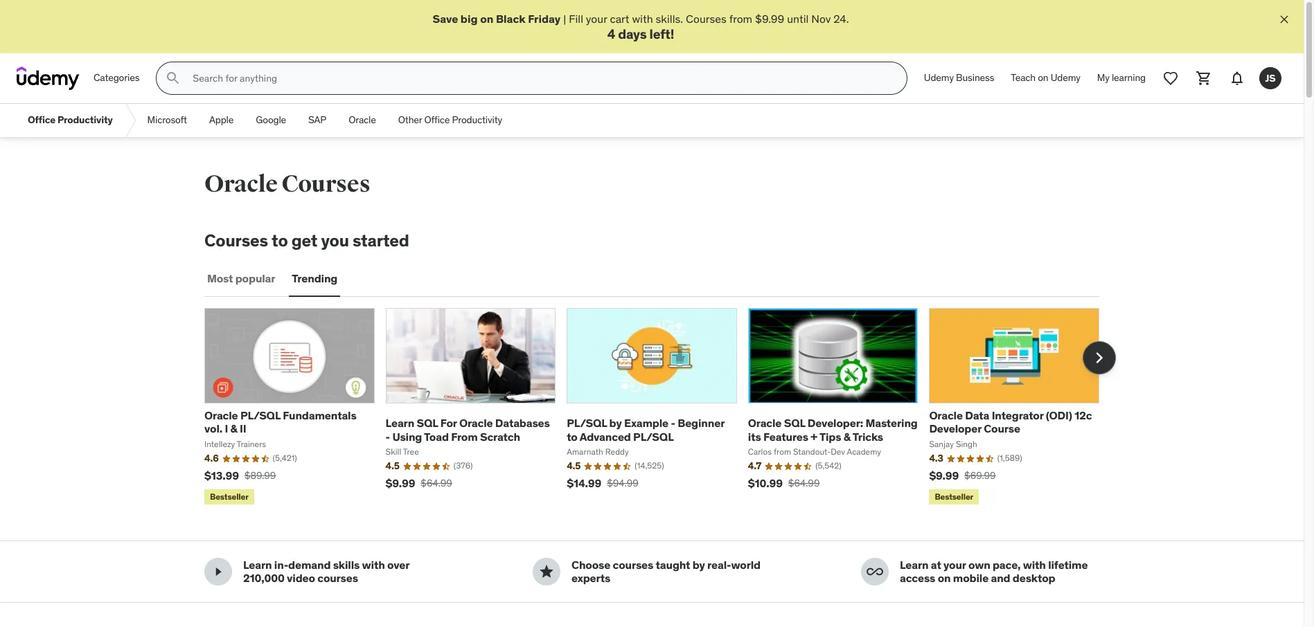 Task type: vqa. For each thing, say whether or not it's contained in the screenshot.
Online to the right
no



Task type: describe. For each thing, give the bounding box(es) containing it.
black
[[496, 12, 526, 26]]

0 horizontal spatial to
[[272, 230, 288, 252]]

started
[[353, 230, 409, 252]]

i
[[225, 422, 228, 436]]

on inside learn at your own pace, with lifetime access on mobile and desktop
[[938, 572, 951, 586]]

oracle for oracle sql developer: mastering its features + tips & tricks
[[748, 417, 782, 431]]

for
[[440, 417, 457, 431]]

210,000
[[243, 572, 285, 586]]

skills.
[[656, 12, 683, 26]]

sap
[[308, 114, 327, 126]]

pl/sql by example - beginner to advanced pl/sql
[[567, 417, 725, 444]]

learning
[[1112, 72, 1146, 84]]

video
[[287, 572, 315, 586]]

learn for learn  sql for oracle databases - using toad from scratch
[[386, 417, 414, 431]]

integrator
[[992, 409, 1044, 423]]

scratch
[[480, 430, 520, 444]]

pl/sql inside oracle pl/sql fundamentals vol. i & ii
[[240, 409, 281, 423]]

by inside pl/sql by example - beginner to advanced pl/sql
[[610, 417, 622, 431]]

4
[[607, 26, 615, 43]]

other office productivity link
[[387, 104, 514, 137]]

1 horizontal spatial pl/sql
[[567, 417, 607, 431]]

tips
[[820, 430, 842, 444]]

js
[[1266, 72, 1276, 84]]

nov
[[812, 12, 831, 26]]

courses inside save big on black friday | fill your cart with skills. courses from $9.99 until nov 24. 4 days left!
[[686, 12, 727, 26]]

notifications image
[[1229, 70, 1246, 87]]

features
[[764, 430, 809, 444]]

from
[[729, 12, 753, 26]]

you
[[321, 230, 349, 252]]

access
[[900, 572, 936, 586]]

medium image for learn in-demand skills with over 210,000 video courses
[[210, 564, 227, 581]]

pl/sql by example - beginner to advanced pl/sql link
[[567, 417, 725, 444]]

medium image
[[538, 564, 555, 581]]

data
[[965, 409, 990, 423]]

udemy business
[[924, 72, 995, 84]]

toad
[[424, 430, 449, 444]]

vol.
[[204, 422, 222, 436]]

choose courses taught by real-world experts
[[572, 559, 761, 586]]

microsoft
[[147, 114, 187, 126]]

to inside pl/sql by example - beginner to advanced pl/sql
[[567, 430, 578, 444]]

friday
[[528, 12, 561, 26]]

most popular button
[[204, 263, 278, 296]]

categories
[[94, 72, 140, 84]]

real-
[[708, 559, 731, 573]]

ii
[[240, 422, 246, 436]]

business
[[956, 72, 995, 84]]

udemy image
[[17, 67, 80, 90]]

productivity inside 'link'
[[452, 114, 502, 126]]

get
[[292, 230, 318, 252]]

teach on udemy link
[[1003, 62, 1089, 95]]

+
[[811, 430, 818, 444]]

- inside pl/sql by example - beginner to advanced pl/sql
[[671, 417, 675, 431]]

choose
[[572, 559, 611, 573]]

developer:
[[808, 417, 863, 431]]

lifetime
[[1049, 559, 1088, 573]]

$9.99
[[755, 12, 785, 26]]

its
[[748, 430, 761, 444]]

oracle sql developer: mastering its features + tips & tricks link
[[748, 417, 918, 444]]

demand
[[288, 559, 331, 573]]

oracle inside learn  sql for oracle databases - using toad from scratch
[[459, 417, 493, 431]]

next image
[[1089, 347, 1111, 369]]

world
[[731, 559, 761, 573]]

other office productivity
[[398, 114, 502, 126]]

2 vertical spatial courses
[[204, 230, 268, 252]]

1 udemy from the left
[[924, 72, 954, 84]]

with inside save big on black friday | fill your cart with skills. courses from $9.99 until nov 24. 4 days left!
[[632, 12, 653, 26]]

oracle data integrator (odi) 12c developer course link
[[929, 409, 1092, 436]]

sap link
[[297, 104, 338, 137]]

- inside learn  sql for oracle databases - using toad from scratch
[[386, 430, 390, 444]]

oracle for oracle courses
[[204, 170, 278, 199]]

close image
[[1278, 12, 1292, 26]]

oracle sql developer: mastering its features + tips & tricks
[[748, 417, 918, 444]]

2 udemy from the left
[[1051, 72, 1081, 84]]

submit search image
[[165, 70, 182, 87]]

by inside choose courses taught by real-world experts
[[693, 559, 705, 573]]

oracle pl/sql fundamentals vol. i & ii
[[204, 409, 357, 436]]

course
[[984, 422, 1021, 436]]

save big on black friday | fill your cart with skills. courses from $9.99 until nov 24. 4 days left!
[[433, 12, 849, 43]]

learn  sql for oracle databases - using toad from scratch
[[386, 417, 550, 444]]

courses inside learn in-demand skills with over 210,000 video courses
[[318, 572, 358, 586]]

microsoft link
[[136, 104, 198, 137]]

learn  sql for oracle databases - using toad from scratch link
[[386, 417, 550, 444]]

developer
[[929, 422, 982, 436]]

with inside learn in-demand skills with over 210,000 video courses
[[362, 559, 385, 573]]

medium image for learn at your own pace, with lifetime access on mobile and desktop
[[867, 564, 883, 581]]

learn in-demand skills with over 210,000 video courses
[[243, 559, 409, 586]]

apple
[[209, 114, 234, 126]]

1 vertical spatial on
[[1038, 72, 1049, 84]]

experts
[[572, 572, 611, 586]]



Task type: locate. For each thing, give the bounding box(es) containing it.
1 horizontal spatial courses
[[282, 170, 370, 199]]

pl/sql
[[240, 409, 281, 423], [567, 417, 607, 431], [633, 430, 674, 444]]

0 horizontal spatial office
[[28, 114, 55, 126]]

cart
[[610, 12, 630, 26]]

1 medium image from the left
[[210, 564, 227, 581]]

on left mobile
[[938, 572, 951, 586]]

0 horizontal spatial courses
[[318, 572, 358, 586]]

left!
[[650, 26, 674, 43]]

2 horizontal spatial pl/sql
[[633, 430, 674, 444]]

oracle for oracle
[[349, 114, 376, 126]]

oracle left data
[[929, 409, 963, 423]]

with left over
[[362, 559, 385, 573]]

learn for learn at your own pace, with lifetime access on mobile and desktop
[[900, 559, 929, 573]]

shopping cart with 0 items image
[[1196, 70, 1213, 87]]

0 vertical spatial by
[[610, 417, 622, 431]]

by
[[610, 417, 622, 431], [693, 559, 705, 573]]

1 horizontal spatial -
[[671, 417, 675, 431]]

with inside learn at your own pace, with lifetime access on mobile and desktop
[[1023, 559, 1046, 573]]

2 horizontal spatial courses
[[686, 12, 727, 26]]

|
[[563, 12, 566, 26]]

oracle right sap
[[349, 114, 376, 126]]

mobile
[[953, 572, 989, 586]]

oracle link
[[338, 104, 387, 137]]

learn inside learn in-demand skills with over 210,000 video courses
[[243, 559, 272, 573]]

example
[[624, 417, 669, 431]]

oracle left ii
[[204, 409, 238, 423]]

on right big
[[480, 12, 494, 26]]

1 office from the left
[[28, 114, 55, 126]]

courses to get you started
[[204, 230, 409, 252]]

learn left toad
[[386, 417, 414, 431]]

office down udemy image
[[28, 114, 55, 126]]

0 horizontal spatial learn
[[243, 559, 272, 573]]

advanced
[[580, 430, 631, 444]]

udemy left my
[[1051, 72, 1081, 84]]

0 horizontal spatial productivity
[[57, 114, 113, 126]]

taught
[[656, 559, 690, 573]]

my
[[1097, 72, 1110, 84]]

oracle pl/sql fundamentals vol. i & ii link
[[204, 409, 357, 436]]

office productivity link
[[17, 104, 124, 137]]

sql
[[417, 417, 438, 431], [784, 417, 806, 431]]

learn left at on the right of the page
[[900, 559, 929, 573]]

oracle for oracle pl/sql fundamentals vol. i & ii
[[204, 409, 238, 423]]

trending button
[[289, 263, 340, 296]]

and
[[991, 572, 1011, 586]]

office
[[28, 114, 55, 126], [424, 114, 450, 126]]

with
[[632, 12, 653, 26], [362, 559, 385, 573], [1023, 559, 1046, 573]]

courses left taught
[[613, 559, 654, 573]]

0 vertical spatial your
[[586, 12, 607, 26]]

from
[[451, 430, 478, 444]]

2 horizontal spatial learn
[[900, 559, 929, 573]]

courses
[[613, 559, 654, 573], [318, 572, 358, 586]]

0 horizontal spatial by
[[610, 417, 622, 431]]

1 vertical spatial courses
[[282, 170, 370, 199]]

1 vertical spatial your
[[944, 559, 966, 573]]

over
[[387, 559, 409, 573]]

oracle inside oracle pl/sql fundamentals vol. i & ii
[[204, 409, 238, 423]]

courses inside choose courses taught by real-world experts
[[613, 559, 654, 573]]

oracle courses
[[204, 170, 370, 199]]

using
[[392, 430, 422, 444]]

your inside save big on black friday | fill your cart with skills. courses from $9.99 until nov 24. 4 days left!
[[586, 12, 607, 26]]

12c
[[1075, 409, 1092, 423]]

most
[[207, 272, 233, 286]]

your right fill
[[586, 12, 607, 26]]

learn for learn in-demand skills with over 210,000 video courses
[[243, 559, 272, 573]]

pl/sql right the i
[[240, 409, 281, 423]]

& right tips
[[844, 430, 851, 444]]

1 horizontal spatial by
[[693, 559, 705, 573]]

1 sql from the left
[[417, 417, 438, 431]]

sql inside learn  sql for oracle databases - using toad from scratch
[[417, 417, 438, 431]]

save
[[433, 12, 458, 26]]

1 horizontal spatial udemy
[[1051, 72, 1081, 84]]

(odi)
[[1046, 409, 1073, 423]]

0 horizontal spatial udemy
[[924, 72, 954, 84]]

other
[[398, 114, 422, 126]]

trending
[[292, 272, 338, 286]]

google link
[[245, 104, 297, 137]]

productivity left the 'arrow pointing to subcategory menu links' image
[[57, 114, 113, 126]]

productivity
[[57, 114, 113, 126], [452, 114, 502, 126]]

0 vertical spatial courses
[[686, 12, 727, 26]]

most popular
[[207, 272, 275, 286]]

1 horizontal spatial with
[[632, 12, 653, 26]]

0 vertical spatial to
[[272, 230, 288, 252]]

1 horizontal spatial sql
[[784, 417, 806, 431]]

oracle inside the oracle data integrator (odi) 12c developer course
[[929, 409, 963, 423]]

0 horizontal spatial courses
[[204, 230, 268, 252]]

fill
[[569, 12, 583, 26]]

office inside 'link'
[[424, 114, 450, 126]]

fundamentals
[[283, 409, 357, 423]]

oracle inside oracle link
[[349, 114, 376, 126]]

oracle right for
[[459, 417, 493, 431]]

medium image
[[210, 564, 227, 581], [867, 564, 883, 581]]

mastering
[[866, 417, 918, 431]]

with up days
[[632, 12, 653, 26]]

sql for using
[[417, 417, 438, 431]]

oracle left +
[[748, 417, 782, 431]]

own
[[969, 559, 991, 573]]

courses up the you
[[282, 170, 370, 199]]

oracle data integrator (odi) 12c developer course
[[929, 409, 1092, 436]]

2 productivity from the left
[[452, 114, 502, 126]]

&
[[230, 422, 237, 436], [844, 430, 851, 444]]

on right teach
[[1038, 72, 1049, 84]]

desktop
[[1013, 572, 1056, 586]]

databases
[[495, 417, 550, 431]]

- right example
[[671, 417, 675, 431]]

until
[[787, 12, 809, 26]]

medium image left 210,000
[[210, 564, 227, 581]]

your right at on the right of the page
[[944, 559, 966, 573]]

beginner
[[678, 417, 725, 431]]

learn inside learn  sql for oracle databases - using toad from scratch
[[386, 417, 414, 431]]

categories button
[[85, 62, 148, 95]]

2 medium image from the left
[[867, 564, 883, 581]]

sql left for
[[417, 417, 438, 431]]

learn inside learn at your own pace, with lifetime access on mobile and desktop
[[900, 559, 929, 573]]

0 horizontal spatial pl/sql
[[240, 409, 281, 423]]

teach
[[1011, 72, 1036, 84]]

skills
[[333, 559, 360, 573]]

courses right video on the left bottom
[[318, 572, 358, 586]]

oracle for oracle data integrator (odi) 12c developer course
[[929, 409, 963, 423]]

1 vertical spatial to
[[567, 430, 578, 444]]

2 sql from the left
[[784, 417, 806, 431]]

learn at your own pace, with lifetime access on mobile and desktop
[[900, 559, 1088, 586]]

on inside save big on black friday | fill your cart with skills. courses from $9.99 until nov 24. 4 days left!
[[480, 12, 494, 26]]

pace,
[[993, 559, 1021, 573]]

sql left +
[[784, 417, 806, 431]]

oracle inside oracle sql developer: mastering its features + tips & tricks
[[748, 417, 782, 431]]

udemy
[[924, 72, 954, 84], [1051, 72, 1081, 84]]

pl/sql left example
[[567, 417, 607, 431]]

1 horizontal spatial productivity
[[452, 114, 502, 126]]

udemy left business
[[924, 72, 954, 84]]

arrow pointing to subcategory menu links image
[[124, 104, 136, 137]]

to left get in the top left of the page
[[272, 230, 288, 252]]

oracle down "apple" link
[[204, 170, 278, 199]]

2 horizontal spatial with
[[1023, 559, 1046, 573]]

- left using
[[386, 430, 390, 444]]

pl/sql right the advanced
[[633, 430, 674, 444]]

your inside learn at your own pace, with lifetime access on mobile and desktop
[[944, 559, 966, 573]]

sql inside oracle sql developer: mastering its features + tips & tricks
[[784, 417, 806, 431]]

on
[[480, 12, 494, 26], [1038, 72, 1049, 84], [938, 572, 951, 586]]

courses left from
[[686, 12, 727, 26]]

by left real-
[[693, 559, 705, 573]]

1 vertical spatial by
[[693, 559, 705, 573]]

office productivity
[[28, 114, 113, 126]]

with right pace, at the right
[[1023, 559, 1046, 573]]

0 horizontal spatial on
[[480, 12, 494, 26]]

1 horizontal spatial office
[[424, 114, 450, 126]]

popular
[[235, 272, 275, 286]]

apple link
[[198, 104, 245, 137]]

0 horizontal spatial &
[[230, 422, 237, 436]]

& inside oracle sql developer: mastering its features + tips & tricks
[[844, 430, 851, 444]]

your
[[586, 12, 607, 26], [944, 559, 966, 573]]

1 horizontal spatial &
[[844, 430, 851, 444]]

& inside oracle pl/sql fundamentals vol. i & ii
[[230, 422, 237, 436]]

carousel element
[[204, 308, 1116, 508]]

to left the advanced
[[567, 430, 578, 444]]

wishlist image
[[1163, 70, 1179, 87]]

0 horizontal spatial -
[[386, 430, 390, 444]]

1 productivity from the left
[[57, 114, 113, 126]]

1 horizontal spatial medium image
[[867, 564, 883, 581]]

0 horizontal spatial your
[[586, 12, 607, 26]]

2 vertical spatial on
[[938, 572, 951, 586]]

js link
[[1254, 62, 1287, 95]]

0 horizontal spatial with
[[362, 559, 385, 573]]

office right other
[[424, 114, 450, 126]]

medium image left access at the bottom of page
[[867, 564, 883, 581]]

& right the i
[[230, 422, 237, 436]]

learn left in-
[[243, 559, 272, 573]]

1 horizontal spatial your
[[944, 559, 966, 573]]

oracle
[[349, 114, 376, 126], [204, 170, 278, 199], [204, 409, 238, 423], [929, 409, 963, 423], [459, 417, 493, 431], [748, 417, 782, 431]]

my learning link
[[1089, 62, 1154, 95]]

2 office from the left
[[424, 114, 450, 126]]

tricks
[[853, 430, 883, 444]]

1 horizontal spatial to
[[567, 430, 578, 444]]

courses up most popular
[[204, 230, 268, 252]]

0 vertical spatial on
[[480, 12, 494, 26]]

teach on udemy
[[1011, 72, 1081, 84]]

by left example
[[610, 417, 622, 431]]

2 horizontal spatial on
[[1038, 72, 1049, 84]]

productivity right other
[[452, 114, 502, 126]]

big
[[461, 12, 478, 26]]

to
[[272, 230, 288, 252], [567, 430, 578, 444]]

at
[[931, 559, 942, 573]]

sql for +
[[784, 417, 806, 431]]

1 horizontal spatial on
[[938, 572, 951, 586]]

Search for anything text field
[[190, 67, 890, 90]]

1 horizontal spatial courses
[[613, 559, 654, 573]]

0 horizontal spatial medium image
[[210, 564, 227, 581]]

0 horizontal spatial sql
[[417, 417, 438, 431]]

days
[[618, 26, 647, 43]]

1 horizontal spatial learn
[[386, 417, 414, 431]]

in-
[[274, 559, 288, 573]]

24.
[[834, 12, 849, 26]]



